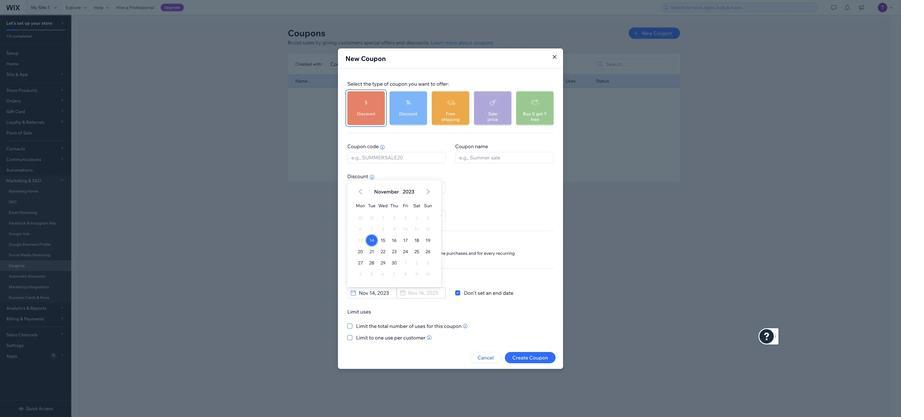 Task type: vqa. For each thing, say whether or not it's contained in the screenshot.
the bottommost uses
yes



Task type: locate. For each thing, give the bounding box(es) containing it.
set inside sidebar element
[[17, 20, 24, 26]]

0 vertical spatial new
[[642, 30, 653, 36]]

Search for tools, apps, help & more... field
[[669, 3, 816, 12]]

settings link
[[0, 340, 71, 351]]

1 vertical spatial a
[[471, 151, 474, 156]]

marketing down marketing & seo
[[9, 189, 27, 194]]

sale inside sale price
[[489, 111, 498, 117]]

0 vertical spatial to
[[431, 81, 436, 87]]

discount for name
[[376, 78, 395, 84]]

ads right instagram on the left
[[49, 221, 56, 226]]

2 horizontal spatial new
[[642, 30, 653, 36]]

row down november
[[355, 197, 434, 212]]

1 google from the top
[[9, 231, 22, 236]]

uses up customer
[[415, 323, 426, 329]]

1 horizontal spatial this
[[435, 323, 443, 329]]

ads
[[49, 221, 56, 226], [23, 231, 29, 236]]

a right hire
[[126, 5, 128, 10]]

per
[[395, 335, 402, 341]]

discount down the %
[[399, 111, 418, 117]]

1 horizontal spatial new
[[474, 162, 484, 168]]

coupons
[[474, 39, 494, 46]]

and right offers
[[396, 39, 405, 46]]

limit left one
[[356, 335, 368, 341]]

limit inside "option"
[[356, 323, 368, 329]]

0 horizontal spatial coupons
[[9, 263, 25, 268]]

a right add
[[471, 151, 474, 156]]

0 horizontal spatial new
[[346, 54, 360, 62]]

marketing for &
[[6, 178, 27, 184]]

1 horizontal spatial uses
[[415, 323, 426, 329]]

marketing
[[6, 178, 27, 184], [9, 189, 27, 194], [19, 210, 37, 215], [32, 253, 50, 257], [9, 285, 27, 289]]

discount up apply to
[[348, 173, 368, 179]]

2 vertical spatial &
[[37, 295, 39, 300]]

20
[[358, 249, 363, 254]]

to right want
[[431, 81, 436, 87]]

uses
[[360, 309, 371, 315], [415, 323, 426, 329]]

0 vertical spatial new coupon
[[642, 30, 673, 36]]

learn right discounts.
[[431, 39, 444, 46]]

use right will
[[388, 250, 395, 256]]

0 horizontal spatial to
[[361, 203, 365, 208]]

by
[[316, 39, 321, 46]]

row down 16
[[355, 246, 434, 257]]

home down marketing & seo popup button
[[28, 189, 38, 194]]

0 horizontal spatial more
[[390, 256, 401, 262]]

marketing & seo
[[6, 178, 41, 184]]

every
[[484, 250, 495, 256]]

you'll
[[492, 151, 503, 156]]

and
[[396, 39, 405, 46], [469, 250, 476, 256]]

to inside limit to one use per customer checkbox
[[369, 335, 374, 341]]

completed
[[13, 34, 32, 38]]

the left total
[[369, 323, 377, 329]]

1 horizontal spatial to
[[369, 335, 374, 341]]

2 horizontal spatial for
[[477, 250, 483, 256]]

google
[[9, 231, 22, 236], [9, 242, 22, 247]]

1 vertical spatial and
[[469, 250, 476, 256]]

& left more
[[37, 295, 39, 300]]

1 horizontal spatial for
[[427, 323, 433, 329]]

coupon
[[390, 81, 408, 87], [404, 250, 420, 256], [444, 323, 462, 329]]

1 horizontal spatial coupons
[[288, 28, 326, 38]]

row up 16
[[355, 224, 434, 235]]

0 vertical spatial limit
[[348, 309, 359, 315]]

Limit the total number of uses for this coupon checkbox
[[348, 322, 462, 330]]

grid
[[348, 180, 441, 287]]

row up 23
[[355, 235, 434, 246]]

row group containing 14
[[348, 212, 441, 287]]

1 vertical spatial to
[[361, 203, 365, 208]]

2 vertical spatial of
[[409, 323, 414, 329]]

between
[[360, 279, 380, 285]]

integrations
[[28, 285, 49, 289]]

Search... field
[[604, 59, 671, 69]]

profile
[[39, 242, 51, 247]]

marketing down automations at the top of page
[[6, 178, 27, 184]]

0 horizontal spatial you
[[409, 81, 417, 87]]

1 horizontal spatial learn
[[431, 39, 444, 46]]

1 horizontal spatial set
[[478, 290, 485, 296]]

0 vertical spatial of
[[384, 81, 389, 87]]

automatic
[[9, 274, 27, 279]]

1 vertical spatial uses
[[415, 323, 426, 329]]

fri
[[403, 203, 408, 209]]

giving
[[323, 39, 337, 46]]

1 vertical spatial coupons
[[9, 263, 25, 268]]

23
[[392, 249, 397, 254]]

set inside option
[[478, 290, 485, 296]]

1 vertical spatial limit
[[356, 323, 368, 329]]

a
[[126, 5, 128, 10], [471, 151, 474, 156]]

here.
[[516, 151, 526, 156]]

name
[[295, 78, 308, 84]]

1 vertical spatial set
[[478, 290, 485, 296]]

settings
[[6, 343, 24, 348]]

set left up on the left top
[[17, 20, 24, 26]]

7 row from the top
[[355, 269, 434, 280]]

learn down 22
[[378, 256, 389, 262]]

2 vertical spatial to
[[369, 335, 374, 341]]

sale inside sidebar element
[[23, 130, 32, 136]]

add
[[463, 151, 470, 156]]

2 google from the top
[[9, 242, 22, 247]]

limit
[[348, 309, 359, 315], [356, 323, 368, 329], [356, 335, 368, 341]]

to right apply
[[361, 203, 365, 208]]

don't
[[464, 290, 477, 296]]

0 vertical spatial more
[[445, 39, 458, 46]]

uses
[[566, 78, 576, 84]]

e.g., Summer sale field
[[458, 152, 552, 163]]

25
[[415, 249, 419, 254]]

november
[[374, 188, 399, 195]]

0 vertical spatial coupons
[[288, 28, 326, 38]]

this
[[396, 250, 403, 256], [435, 323, 443, 329]]

seo inside 'link'
[[9, 200, 17, 204]]

for right 25
[[421, 250, 426, 256]]

2 horizontal spatial new coupon
[[642, 30, 673, 36]]

google down facebook
[[9, 231, 22, 236]]

grid containing november
[[348, 180, 441, 287]]

28
[[369, 260, 374, 266]]

0 vertical spatial learn
[[431, 39, 444, 46]]

discount right 'select'
[[376, 78, 395, 84]]

to
[[431, 81, 436, 87], [361, 203, 365, 208], [369, 335, 374, 341]]

seo down automations link
[[32, 178, 41, 184]]

0 vertical spatial business
[[23, 242, 38, 247]]

want
[[418, 81, 430, 87]]

coupons up automatic
[[9, 263, 25, 268]]

of right point
[[18, 130, 22, 136]]

uses down valid between
[[360, 309, 371, 315]]

1 horizontal spatial new coupon
[[474, 162, 504, 168]]

coupons boost sales by giving customers special offers and discounts. learn more about coupons
[[288, 28, 494, 46]]

marketing for integrations
[[9, 285, 27, 289]]

1 horizontal spatial ads
[[49, 221, 56, 226]]

of up customer
[[409, 323, 414, 329]]

1 vertical spatial coupon
[[404, 250, 420, 256]]

an
[[486, 290, 492, 296]]

the
[[364, 81, 371, 87], [369, 323, 377, 329]]

1 vertical spatial google
[[9, 242, 22, 247]]

setup link
[[0, 48, 71, 58]]

you left add
[[454, 151, 462, 156]]

& for marketing
[[28, 178, 31, 184]]

1 vertical spatial ads
[[23, 231, 29, 236]]

0 vertical spatial a
[[126, 5, 128, 10]]

1 vertical spatial business
[[9, 295, 25, 300]]

create coupon button
[[505, 352, 556, 363]]

x
[[532, 111, 535, 117]]

0 horizontal spatial learn
[[378, 256, 389, 262]]

limit down limit uses
[[356, 323, 368, 329]]

sidebar element
[[0, 15, 71, 417]]

0 horizontal spatial set
[[17, 20, 24, 26]]

coupons inside coupons boost sales by giving customers special offers and discounts. learn more about coupons
[[288, 28, 326, 38]]

the left type
[[364, 81, 371, 87]]

0 horizontal spatial seo
[[9, 200, 17, 204]]

more
[[40, 295, 49, 300]]

new inside button
[[642, 30, 653, 36]]

1 vertical spatial home
[[28, 189, 38, 194]]

discount for $
[[357, 111, 376, 117]]

limit inside checkbox
[[356, 335, 368, 341]]

0 vertical spatial google
[[9, 231, 22, 236]]

row down "thu"
[[355, 212, 434, 224]]

2 vertical spatial limit
[[356, 335, 368, 341]]

1 horizontal spatial a
[[471, 151, 474, 156]]

6 row from the top
[[355, 257, 434, 269]]

marketing & seo button
[[0, 175, 71, 186]]

0 vertical spatial uses
[[360, 309, 371, 315]]

& up marketing home
[[28, 178, 31, 184]]

21
[[370, 249, 374, 254]]

uses inside "option"
[[415, 323, 426, 329]]

2 vertical spatial coupon
[[444, 323, 462, 329]]

email marketing link
[[0, 207, 71, 218]]

alert containing november
[[372, 188, 416, 195]]

row
[[355, 197, 434, 212], [355, 212, 434, 224], [355, 224, 434, 235], [355, 235, 434, 246], [355, 246, 434, 257], [355, 257, 434, 269], [355, 269, 434, 280]]

alert
[[372, 188, 416, 195]]

my site 1
[[31, 5, 50, 10]]

2 vertical spatial new
[[474, 162, 484, 168]]

time
[[437, 250, 446, 256]]

of right type
[[384, 81, 389, 87]]

coupon inside customers will use this coupon for one-time purchases and for every recurring purchase.
[[404, 250, 420, 256]]

boost
[[288, 39, 302, 46]]

row containing 27
[[355, 257, 434, 269]]

limit uses
[[348, 309, 371, 315]]

set left the an
[[478, 290, 485, 296]]

discount down '$'
[[357, 111, 376, 117]]

1 horizontal spatial sale
[[489, 111, 498, 117]]

0 vertical spatial set
[[17, 20, 24, 26]]

this inside customers will use this coupon for one-time purchases and for every recurring purchase.
[[396, 250, 403, 256]]

new for "new coupon" button
[[642, 30, 653, 36]]

site
[[38, 5, 47, 10]]

to for apply to
[[361, 203, 365, 208]]

you left want
[[409, 81, 417, 87]]

home
[[6, 61, 19, 67], [28, 189, 38, 194]]

0 horizontal spatial this
[[396, 250, 403, 256]]

0 vertical spatial home
[[6, 61, 19, 67]]

limit down valid
[[348, 309, 359, 315]]

%
[[406, 99, 411, 106]]

google up social
[[9, 242, 22, 247]]

coupons up sales on the top left of the page
[[288, 28, 326, 38]]

0 vertical spatial this
[[396, 250, 403, 256]]

for right number
[[427, 323, 433, 329]]

1 vertical spatial this
[[435, 323, 443, 329]]

19
[[426, 238, 431, 243]]

new coupon inside button
[[642, 30, 673, 36]]

22
[[381, 249, 386, 254]]

0 vertical spatial seo
[[32, 178, 41, 184]]

2 horizontal spatial to
[[431, 81, 436, 87]]

seo link
[[0, 197, 71, 207]]

for left 'every'
[[477, 250, 483, 256]]

0 horizontal spatial a
[[126, 5, 128, 10]]

0 vertical spatial coupon
[[390, 81, 408, 87]]

1 horizontal spatial and
[[469, 250, 476, 256]]

home down "setup"
[[6, 61, 19, 67]]

1 vertical spatial use
[[385, 335, 393, 341]]

business cards & more
[[9, 295, 49, 300]]

create coupon
[[513, 355, 548, 361]]

marketing inside popup button
[[6, 178, 27, 184]]

1/6 completed
[[6, 34, 32, 38]]

& inside popup button
[[28, 178, 31, 184]]

15
[[381, 238, 386, 243]]

apply
[[348, 203, 360, 208]]

None field
[[329, 59, 404, 69], [438, 59, 481, 69], [355, 182, 444, 193], [357, 288, 395, 298], [407, 288, 444, 298], [329, 59, 404, 69], [438, 59, 481, 69], [355, 182, 444, 193], [357, 288, 395, 298], [407, 288, 444, 298]]

0 vertical spatial and
[[396, 39, 405, 46]]

and inside customers will use this coupon for one-time purchases and for every recurring purchase.
[[469, 250, 476, 256]]

new
[[642, 30, 653, 36], [346, 54, 360, 62], [474, 162, 484, 168]]

coupon code
[[348, 143, 379, 149]]

offers
[[381, 39, 395, 46]]

the inside "option"
[[369, 323, 377, 329]]

google business profile link
[[0, 239, 71, 250]]

coupons inside sidebar element
[[9, 263, 25, 268]]

ads up google business profile
[[23, 231, 29, 236]]

2 horizontal spatial of
[[409, 323, 414, 329]]

1 vertical spatial &
[[27, 221, 29, 226]]

1 vertical spatial new
[[346, 54, 360, 62]]

& for facebook
[[27, 221, 29, 226]]

coupon inside limit the total number of uses for this coupon "option"
[[444, 323, 462, 329]]

3 row from the top
[[355, 224, 434, 235]]

1 vertical spatial new coupon
[[346, 54, 386, 62]]

0 vertical spatial &
[[28, 178, 31, 184]]

use left per
[[385, 335, 393, 341]]

row containing 14
[[355, 235, 434, 246]]

5 row from the top
[[355, 246, 434, 257]]

1 vertical spatial sale
[[23, 130, 32, 136]]

mon
[[356, 203, 365, 209]]

limit for limit uses
[[348, 309, 359, 315]]

my
[[31, 5, 37, 10]]

2 vertical spatial new coupon
[[474, 162, 504, 168]]

sale
[[489, 111, 498, 117], [23, 130, 32, 136]]

email marketing
[[9, 210, 37, 215]]

to for limit to one use per customer
[[369, 335, 374, 341]]

seo up email
[[9, 200, 17, 204]]

0 horizontal spatial sale
[[23, 130, 32, 136]]

1 vertical spatial the
[[369, 323, 377, 329]]

marketing up facebook & instagram ads
[[19, 210, 37, 215]]

more down 23
[[390, 256, 401, 262]]

row down 23
[[355, 257, 434, 269]]

marketing down automatic
[[9, 285, 27, 289]]

1 vertical spatial you
[[454, 151, 462, 156]]

row group
[[348, 212, 441, 287]]

and right purchases
[[469, 250, 476, 256]]

new coupon for "new coupon" button
[[642, 30, 673, 36]]

0 vertical spatial you
[[409, 81, 417, 87]]

& right facebook
[[27, 221, 29, 226]]

subscriptions
[[375, 241, 406, 247]]

more left the about
[[445, 39, 458, 46]]

e.g., SUMMERSALE20 field
[[350, 152, 444, 163]]

hire a professional link
[[113, 0, 158, 15]]

include
[[356, 241, 374, 247]]

0 vertical spatial use
[[388, 250, 395, 256]]

new coupon
[[642, 30, 673, 36], [346, 54, 386, 62], [474, 162, 504, 168]]

1 row from the top
[[355, 197, 434, 212]]

use inside customers will use this coupon for one-time purchases and for every recurring purchase.
[[388, 250, 395, 256]]

row down 30 at the left
[[355, 269, 434, 280]]

30
[[392, 260, 397, 266]]

use
[[388, 250, 395, 256], [385, 335, 393, 341]]

coupons
[[288, 28, 326, 38], [9, 263, 25, 268]]

1 horizontal spatial more
[[445, 39, 458, 46]]

business up social media marketing
[[23, 242, 38, 247]]

1 vertical spatial of
[[18, 130, 22, 136]]

business left cards
[[9, 295, 25, 300]]

0 horizontal spatial of
[[18, 130, 22, 136]]

to left one
[[369, 335, 374, 341]]

marketing home link
[[0, 186, 71, 197]]

business cards & more link
[[0, 292, 71, 303]]

1 vertical spatial seo
[[9, 200, 17, 204]]

price
[[488, 117, 498, 122]]

coupon inside button
[[530, 355, 548, 361]]

4 row from the top
[[355, 235, 434, 246]]

0 horizontal spatial and
[[396, 39, 405, 46]]

of inside "option"
[[409, 323, 414, 329]]

0 vertical spatial sale
[[489, 111, 498, 117]]

0 vertical spatial the
[[364, 81, 371, 87]]

1 horizontal spatial seo
[[32, 178, 41, 184]]



Task type: describe. For each thing, give the bounding box(es) containing it.
coupon name
[[455, 143, 488, 149]]

1
[[48, 5, 50, 10]]

quick
[[26, 406, 38, 412]]

include subscriptions
[[356, 241, 406, 247]]

learn more link
[[378, 256, 401, 262]]

business inside google business profile link
[[23, 242, 38, 247]]

1 horizontal spatial you
[[454, 151, 462, 156]]

cards
[[25, 295, 36, 300]]

quick access
[[26, 406, 53, 412]]

new for new coupon link
[[474, 162, 484, 168]]

set for don't
[[478, 290, 485, 296]]

valid between
[[348, 279, 380, 285]]

18
[[415, 238, 419, 243]]

coupon inside button
[[654, 30, 673, 36]]

Don't set an end date checkbox
[[455, 289, 514, 297]]

coupons link
[[0, 261, 71, 271]]

status
[[596, 78, 610, 84]]

created
[[295, 61, 312, 67]]

sales
[[303, 39, 315, 46]]

coupon for this
[[404, 250, 420, 256]]

total
[[378, 323, 389, 329]]

26
[[426, 249, 431, 254]]

0 horizontal spatial new coupon
[[346, 54, 386, 62]]

one-
[[427, 250, 437, 256]]

row containing mon
[[355, 197, 434, 212]]

tue
[[368, 203, 376, 209]]

date
[[503, 290, 514, 296]]

thu
[[391, 203, 398, 209]]

0 horizontal spatial for
[[421, 250, 426, 256]]

& inside 'link'
[[37, 295, 39, 300]]

business inside business cards & more 'link'
[[9, 295, 25, 300]]

google ads link
[[0, 229, 71, 239]]

new coupon for new coupon link
[[474, 162, 504, 168]]

special
[[364, 39, 380, 46]]

automations
[[6, 167, 33, 173]]

0 horizontal spatial home
[[6, 61, 19, 67]]

$
[[365, 99, 368, 106]]

0 vertical spatial ads
[[49, 221, 56, 226]]

point of sale
[[6, 130, 32, 136]]

google business profile
[[9, 242, 51, 247]]

discount for %
[[399, 111, 418, 117]]

coupon for of
[[390, 81, 408, 87]]

0 horizontal spatial uses
[[360, 309, 371, 315]]

2023
[[403, 188, 415, 195]]

recurring
[[496, 250, 515, 256]]

upgrade button
[[161, 4, 184, 11]]

automatic discounts link
[[0, 271, 71, 282]]

cancel
[[478, 355, 494, 361]]

up
[[25, 20, 30, 26]]

sat
[[414, 203, 420, 209]]

help button
[[90, 0, 113, 15]]

end
[[493, 290, 502, 296]]

customers will use this coupon for one-time purchases and for every recurring purchase.
[[357, 250, 515, 262]]

shipping
[[442, 117, 460, 122]]

1 horizontal spatial home
[[28, 189, 38, 194]]

marketing down the profile
[[32, 253, 50, 257]]

google for google business profile
[[9, 242, 22, 247]]

sale price
[[488, 111, 498, 122]]

instagram
[[30, 221, 48, 226]]

discounts
[[28, 274, 46, 279]]

use inside checkbox
[[385, 335, 393, 341]]

Limit to one use per customer checkbox
[[348, 334, 426, 341]]

your
[[31, 20, 40, 26]]

coupon,
[[475, 151, 491, 156]]

marketing for home
[[9, 189, 27, 194]]

set for let's
[[17, 20, 24, 26]]

purchase.
[[357, 256, 376, 262]]

sun
[[424, 203, 432, 209]]

the for select
[[364, 81, 371, 87]]

learn inside coupons boost sales by giving customers special offers and discounts. learn more about coupons
[[431, 39, 444, 46]]

1 vertical spatial learn
[[378, 256, 389, 262]]

customers
[[357, 250, 379, 256]]

google ads
[[9, 231, 29, 236]]

0 horizontal spatial ads
[[23, 231, 29, 236]]

don't set an end date
[[464, 290, 514, 296]]

facebook & instagram ads
[[9, 221, 56, 226]]

email
[[9, 210, 18, 215]]

name
[[475, 143, 488, 149]]

2 row from the top
[[355, 212, 434, 224]]

more inside coupons boost sales by giving customers special offers and discounts. learn more about coupons
[[445, 39, 458, 46]]

facebook & instagram ads link
[[0, 218, 71, 229]]

hire a professional
[[116, 5, 154, 10]]

seo inside popup button
[[32, 178, 41, 184]]

new coupon link
[[464, 161, 504, 169]]

media
[[20, 253, 31, 257]]

google for google ads
[[9, 231, 22, 236]]

limit for limit the total number of uses for this coupon
[[356, 323, 368, 329]]

a inside hire a professional link
[[126, 5, 128, 10]]

tuesday, november 14, 2023 cell
[[366, 235, 378, 246]]

buy
[[523, 111, 531, 117]]

point of sale link
[[0, 128, 71, 138]]

learn more
[[378, 256, 401, 262]]

mon tue wed thu
[[356, 203, 398, 209]]

help
[[94, 5, 103, 10]]

of inside sidebar element
[[18, 130, 22, 136]]

it
[[512, 151, 515, 156]]

coupons for coupons boost sales by giving customers special offers and discounts. learn more about coupons
[[288, 28, 326, 38]]

this inside "option"
[[435, 323, 443, 329]]

y
[[544, 111, 547, 117]]

1 vertical spatial more
[[390, 256, 401, 262]]

free shipping
[[442, 111, 460, 122]]

Include subscriptions checkbox
[[348, 240, 406, 248]]

1 horizontal spatial of
[[384, 81, 389, 87]]

limit for limit to one use per customer
[[356, 335, 368, 341]]

Choose one field
[[350, 210, 437, 221]]

coupons for coupons
[[9, 263, 25, 268]]

for inside "option"
[[427, 323, 433, 329]]

see
[[504, 151, 511, 156]]

customer
[[404, 335, 426, 341]]

explore
[[66, 5, 81, 10]]

about
[[459, 39, 472, 46]]

discounts.
[[406, 39, 430, 46]]

and inside coupons boost sales by giving customers special offers and discounts. learn more about coupons
[[396, 39, 405, 46]]

the for limit
[[369, 323, 377, 329]]

cancel button
[[470, 352, 501, 363]]

purchases
[[447, 250, 468, 256]]

row containing 20
[[355, 246, 434, 257]]



